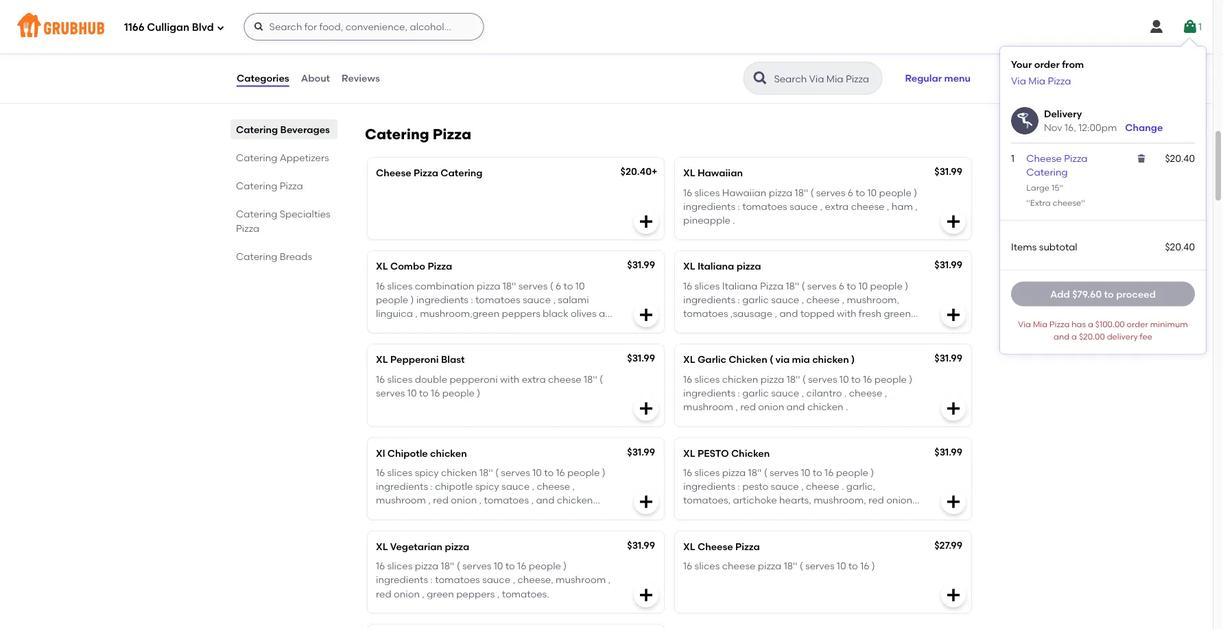 Task type: vqa. For each thing, say whether or not it's contained in the screenshot.
spirits
no



Task type: locate. For each thing, give the bounding box(es) containing it.
32
[[683, 64, 694, 75]]

slices for hawaiian
[[695, 187, 720, 198]]

italiana down the pineapple
[[698, 260, 734, 272]]

pizza
[[769, 187, 793, 198], [737, 260, 761, 272], [477, 280, 500, 292], [761, 373, 784, 385], [722, 467, 746, 478], [445, 541, 470, 552], [415, 560, 439, 572], [758, 560, 782, 572]]

$20.00
[[1079, 331, 1105, 341]]

1 vertical spatial extra
[[522, 373, 546, 385]]

2 garlic from the top
[[742, 387, 769, 399]]

xl left garlic
[[683, 354, 695, 366]]

with up xl vegetarian pizza
[[428, 508, 447, 520]]

ingredients inside '16 slices pizza 18'' ( serves 10 to 16 people ) ingredients : pesto sauce , cheese . garlic, tomatoes, artichoke hearts, mushroom, red onion and chicken'
[[683, 481, 735, 492]]

) inside 16 slices spicy chicken 18'' ( serves 10 to 16 people ) ingredients : chipotle spicy sauce , cheese , mushroom , red onion , tomatoes , and chicken marinated with chipotle sauce .
[[602, 467, 606, 478]]

red inside '16 slices chicken pizza 18'' ( serves 10 to 16 people ) ingredients : garlic sauce , cilantro . cheese , mushroom , red onion and chicken .'
[[740, 401, 756, 413]]

add $79.60 to proceed button
[[1011, 282, 1195, 306]]

xl for xl combo pizza
[[376, 260, 388, 272]]

ingredients for hawaiian
[[683, 200, 735, 212]]

:
[[738, 200, 740, 212], [471, 294, 473, 305], [738, 294, 740, 305], [738, 387, 740, 399], [430, 481, 433, 492], [738, 481, 740, 492], [430, 574, 433, 586]]

0 vertical spatial a
[[1088, 319, 1094, 329]]

1 horizontal spatial cheese pizza catering
[[1027, 153, 1088, 178]]

red down vegetarian on the bottom left
[[376, 588, 392, 600]]

,sausage
[[731, 308, 773, 319]]

salami
[[558, 294, 589, 305]]

svg image for 16 slices pizza 18'' ( serves 10 to 16 people ) ingredients : tomatoes sauce , cheese, mushroom , red onion , green peppers , tomatoes.
[[638, 587, 655, 603]]

spicy
[[415, 467, 439, 478], [475, 481, 499, 492]]

sauce inside '16 slices chicken pizza 18'' ( serves 10 to 16 people ) ingredients : garlic sauce , cilantro . cheese , mushroom , red onion and chicken .'
[[771, 387, 799, 399]]

sauce inside 16 slices italiana pizza 18'' ( serves 6 to 10 people ) ingredients : garlic sauce , cheese , mushroom, tomatoes ,sausage , and topped with fresh green onion .
[[771, 294, 799, 305]]

onion inside '16 slices pizza 18'' ( serves 10 to 16 people ) ingredients : pesto sauce , cheese . garlic, tomatoes, artichoke hearts, mushroom, red onion and chicken'
[[887, 494, 913, 506]]

a right has
[[1088, 319, 1094, 329]]

a down has
[[1072, 331, 1077, 341]]

pizza down xl garlic chicken ( via mia chicken )
[[761, 373, 784, 385]]

extra right pepperoni
[[522, 373, 546, 385]]

and
[[599, 308, 617, 319], [780, 308, 798, 319], [1054, 331, 1070, 341], [787, 401, 805, 413], [536, 494, 555, 506], [683, 508, 702, 520]]

1 vertical spatial mushroom
[[376, 494, 426, 506]]

xl right +
[[683, 167, 695, 179]]

mia inside via mia pizza has a $100.00 order minimum and a $20.00 delivery fee
[[1033, 319, 1048, 329]]

cheese
[[1027, 153, 1062, 164], [376, 167, 411, 179], [698, 541, 733, 552]]

onion inside 16 slices italiana pizza 18'' ( serves 6 to 10 people ) ingredients : garlic sauce , cheese , mushroom, tomatoes ,sausage , and topped with fresh green onion .
[[683, 322, 709, 333]]

pepperoni sticks
[[376, 44, 454, 56]]

18"
[[795, 187, 808, 198]]

1 vertical spatial mushroom,
[[814, 494, 866, 506]]

10 inside 16 slices spicy chicken 18'' ( serves 10 to 16 people ) ingredients : chipotle spicy sauce , cheese , mushroom , red onion , tomatoes , and chicken marinated with chipotle sauce .
[[533, 467, 542, 478]]

6 inside 16 slices italiana pizza 18'' ( serves 6 to 10 people ) ingredients : garlic sauce , cheese , mushroom, tomatoes ,sausage , and topped with fresh green onion .
[[839, 280, 844, 292]]

: inside 16 slices hawaiian pizza  18" ( serves 6 to 10 people ) ingredients : tomatoes sauce , extra cheese , ham , pineapple .
[[738, 200, 740, 212]]

catering beverages
[[236, 123, 330, 135]]

order up via mia pizza link
[[1034, 58, 1060, 70]]

add $79.60 to proceed
[[1050, 288, 1156, 300]]

sauce
[[790, 200, 818, 212], [523, 294, 551, 305], [771, 294, 799, 305], [771, 387, 799, 399], [502, 481, 530, 492], [771, 481, 799, 492], [490, 508, 518, 520], [482, 574, 511, 586]]

ingredients up the pineapple
[[683, 200, 735, 212]]

1 vertical spatial chicken
[[731, 447, 770, 459]]

serves
[[792, 64, 821, 75], [816, 187, 845, 198], [519, 280, 548, 292], [807, 280, 837, 292], [808, 373, 837, 385], [376, 387, 405, 399], [501, 467, 530, 478], [770, 467, 799, 478], [462, 560, 492, 572], [805, 560, 835, 572]]

1 horizontal spatial mushroom
[[556, 574, 606, 586]]

1 horizontal spatial order
[[1127, 319, 1148, 329]]

cheese
[[1053, 198, 1081, 207], [851, 200, 885, 212], [806, 294, 840, 305], [548, 373, 582, 385], [849, 387, 883, 399], [537, 481, 570, 492], [806, 481, 840, 492], [722, 560, 756, 572]]

$31.99 for 16 slices pizza 18'' ( serves 10 to 16 people ) ingredients : tomatoes sauce , cheese, mushroom , red onion , green peppers , tomatoes.
[[627, 539, 655, 551]]

2 vertical spatial with
[[428, 508, 447, 520]]

large
[[1027, 183, 1050, 193]]

$31.99 for 16 slices hawaiian pizza  18" ( serves 6 to 10 people ) ingredients : tomatoes sauce , extra cheese , ham , pineapple .
[[935, 166, 963, 177]]

chipotle up xl vegetarian pizza
[[449, 508, 487, 520]]

items subtotal
[[1011, 241, 1078, 252]]

mushroom inside '16 slices chicken pizza 18'' ( serves 10 to 16 people ) ingredients : garlic sauce , cilantro . cheese , mushroom , red onion and chicken .'
[[683, 401, 733, 413]]

0 vertical spatial green
[[884, 308, 911, 319]]

italiana down xl italiana pizza
[[722, 280, 758, 292]]

hawaiian
[[698, 167, 743, 179], [722, 187, 767, 198]]

16 inside 16 slices hawaiian pizza  18" ( serves 6 to 10 people ) ingredients : tomatoes sauce , extra cheese , ham , pineapple .
[[683, 187, 692, 198]]

: for combination
[[471, 294, 473, 305]]

18'' inside 16 slices spicy chicken 18'' ( serves 10 to 16 people ) ingredients : chipotle spicy sauce , cheese , mushroom , red onion , tomatoes , and chicken marinated with chipotle sauce .
[[480, 467, 493, 478]]

peppers left tomatoes.
[[456, 588, 495, 600]]

6 for salami
[[556, 280, 561, 292]]

slices inside 16 slices italiana pizza 18'' ( serves 6 to 10 people ) ingredients : garlic sauce , cheese , mushroom, tomatoes ,sausage , and topped with fresh green onion .
[[695, 280, 720, 292]]

slices down vegetarian on the bottom left
[[387, 560, 413, 572]]

garlic inside 16 slices italiana pizza 18'' ( serves 6 to 10 people ) ingredients : garlic sauce , cheese , mushroom, tomatoes ,sausage , and topped with fresh green onion .
[[742, 294, 769, 305]]

svg image
[[1148, 19, 1165, 35], [1182, 19, 1199, 35], [217, 24, 225, 32], [945, 71, 962, 87], [945, 213, 962, 230], [638, 400, 655, 417], [945, 494, 962, 510]]

18'' inside 16 slices pizza 18'' ( serves 10 to 16 people ) ingredients : tomatoes sauce , cheese, mushroom , red onion , green peppers , tomatoes.
[[441, 560, 454, 572]]

$31.99 for 16 slices chicken pizza 18'' ( serves 10 to 16 people ) ingredients : garlic sauce , cilantro . cheese , mushroom , red onion and chicken .
[[935, 352, 963, 364]]

1 horizontal spatial catering pizza
[[365, 126, 471, 143]]

1 vertical spatial italiana
[[722, 280, 758, 292]]

xl vegetarian pizza
[[376, 541, 470, 552]]

with left 'fresh'
[[837, 308, 857, 319]]

pizza
[[1048, 75, 1071, 87], [433, 126, 471, 143], [1064, 153, 1088, 164], [414, 167, 438, 179], [280, 180, 303, 191], [236, 222, 259, 234], [428, 260, 452, 272], [760, 280, 784, 292], [1050, 319, 1070, 329], [735, 541, 760, 552]]

xl left vegetarian on the bottom left
[[376, 541, 388, 552]]

1 vertical spatial hawaiian
[[722, 187, 767, 198]]

your order from via mia pizza
[[1011, 58, 1084, 87]]

16 slices double pepperoni with extra cheese 18'' ( serves 10 to 16 people )
[[376, 373, 603, 399]]

0 vertical spatial $20.40
[[1165, 153, 1195, 164]]

( inside 16 slices pizza 18'' ( serves 10 to 16 people ) ingredients : tomatoes sauce , cheese, mushroom , red onion , green peppers , tomatoes.
[[457, 560, 460, 572]]

mushroom, up 'fresh'
[[847, 294, 900, 305]]

bacon
[[683, 44, 714, 56]]

10
[[868, 187, 877, 198], [576, 280, 585, 292], [859, 280, 868, 292], [840, 373, 849, 385], [407, 387, 417, 399], [533, 467, 542, 478], [801, 467, 811, 478], [494, 560, 503, 572], [837, 560, 846, 572]]

10 inside 16 slices italiana pizza 18'' ( serves 6 to 10 people ) ingredients : garlic sauce , cheese , mushroom, tomatoes ,sausage , and topped with fresh green onion .
[[859, 280, 868, 292]]

) inside 16 slices combination pizza 18'' serves ( 6 to 10 people ) ingredients : tomatoes sauce , salami linguica , mushroom,green peppers black olives and sausage .
[[411, 294, 414, 305]]

: up 'mushroom,green'
[[471, 294, 473, 305]]

cilantro
[[806, 387, 842, 399]]

pizza down xl vegetarian pizza
[[415, 560, 439, 572]]

pizza inside 16 slices combination pizza 18'' serves ( 6 to 10 people ) ingredients : tomatoes sauce , salami linguica , mushroom,green peppers black olives and sausage .
[[477, 280, 500, 292]]

1 vertical spatial catering pizza
[[236, 180, 303, 191]]

svg image for 16 slices cheese pizza 18'' ( serves 10 to 16 )
[[945, 587, 962, 603]]

6 inside 16 slices combination pizza 18'' serves ( 6 to 10 people ) ingredients : tomatoes sauce , salami linguica , mushroom,green peppers black olives and sausage .
[[556, 280, 561, 292]]

italiana inside 16 slices italiana pizza 18'' ( serves 6 to 10 people ) ingredients : garlic sauce , cheese , mushroom, tomatoes ,sausage , and topped with fresh green onion .
[[722, 280, 758, 292]]

with inside 16 slices double pepperoni with extra cheese 18'' ( serves 10 to 16 people )
[[500, 373, 520, 385]]

catering specialties pizza tab
[[236, 207, 332, 235]]

tooltip containing your order from
[[1000, 38, 1206, 354]]

peppers left "black"
[[502, 308, 540, 319]]

1 horizontal spatial 1
[[1199, 21, 1202, 32]]

slices inside 16 slices hawaiian pizza  18" ( serves 6 to 10 people ) ingredients : tomatoes sauce , extra cheese , ham , pineapple .
[[695, 187, 720, 198]]

add
[[1050, 288, 1070, 300]]

chicken left the via
[[729, 354, 768, 366]]

0 vertical spatial 1
[[1199, 21, 1202, 32]]

mushroom
[[683, 401, 733, 413], [376, 494, 426, 506], [556, 574, 606, 586]]

cheese pizza catering
[[1027, 153, 1088, 178], [376, 167, 483, 179]]

18'' inside '16 slices chicken pizza 18'' ( serves 10 to 16 people ) ingredients : garlic sauce , cilantro . cheese , mushroom , red onion and chicken .'
[[787, 373, 800, 385]]

ingredients down garlic
[[683, 387, 735, 399]]

pizza inside '16 slices pizza 18'' ( serves 10 to 16 people ) ingredients : pesto sauce , cheese . garlic, tomatoes, artichoke hearts, mushroom, red onion and chicken'
[[722, 467, 746, 478]]

green down xl vegetarian pizza
[[427, 588, 454, 600]]

mushroom inside 16 slices spicy chicken 18'' ( serves 10 to 16 people ) ingredients : chipotle spicy sauce , cheese , mushroom , red onion , tomatoes , and chicken marinated with chipotle sauce .
[[376, 494, 426, 506]]

16 slices cheese pizza 18'' ( serves 10 to 16 )
[[683, 560, 875, 572]]

0 horizontal spatial cheese
[[376, 167, 411, 179]]

1 horizontal spatial 6
[[839, 280, 844, 292]]

slices down xl pepperoni blast
[[387, 373, 413, 385]]

0 vertical spatial chicken
[[729, 354, 768, 366]]

ingredients for italiana
[[683, 294, 735, 305]]

pepperoni
[[450, 373, 498, 385]]

1 horizontal spatial extra
[[825, 200, 849, 212]]

( inside 16 slices italiana pizza 18'' ( serves 6 to 10 people ) ingredients : garlic sauce , cheese , mushroom, tomatoes ,sausage , and topped with fresh green onion .
[[802, 280, 805, 292]]

16 slices hawaiian pizza  18" ( serves 6 to 10 people ) ingredients : tomatoes sauce , extra cheese , ham , pineapple .
[[683, 187, 918, 226]]

1 horizontal spatial peppers
[[502, 308, 540, 319]]

0 horizontal spatial mushroom
[[376, 494, 426, 506]]

tomatoes inside 16 slices spicy chicken 18'' ( serves 10 to 16 people ) ingredients : chipotle spicy sauce , cheese , mushroom , red onion , tomatoes , and chicken marinated with chipotle sauce .
[[484, 494, 529, 506]]

svg image
[[254, 21, 265, 32], [1136, 153, 1147, 164], [638, 213, 655, 230], [638, 307, 655, 323], [945, 307, 962, 323], [945, 400, 962, 417], [638, 494, 655, 510], [638, 587, 655, 603], [945, 587, 962, 603]]

pizza inside catering pizza tab
[[280, 180, 303, 191]]

10 inside 16 slices pizza 18'' ( serves 10 to 16 people ) ingredients : tomatoes sauce , cheese, mushroom , red onion , green peppers , tomatoes.
[[494, 560, 503, 572]]

slices inside '16 slices pizza 18'' ( serves 10 to 16 people ) ingredients : pesto sauce , cheese . garlic, tomatoes, artichoke hearts, mushroom, red onion and chicken'
[[695, 467, 720, 478]]

mia down your
[[1029, 75, 1046, 87]]

0 vertical spatial mushroom,
[[847, 294, 900, 305]]

tooltip
[[1000, 38, 1206, 354]]

slices down xl cheese pizza
[[695, 560, 720, 572]]

chicken up pesto
[[731, 447, 770, 459]]

order
[[1034, 58, 1060, 70], [1127, 319, 1148, 329]]

artichoke
[[733, 494, 777, 506]]

via inside via mia pizza has a $100.00 order minimum and a $20.00 delivery fee
[[1018, 319, 1031, 329]]

1 vertical spatial order
[[1127, 319, 1148, 329]]

0 horizontal spatial peppers
[[456, 588, 495, 600]]

garlic down xl garlic chicken ( via mia chicken )
[[742, 387, 769, 399]]

$31.99 for 16 slices pizza 18'' ( serves 10 to 16 people ) ingredients : pesto sauce , cheese . garlic, tomatoes, artichoke hearts, mushroom, red onion and chicken
[[935, 446, 963, 458]]

16 inside 16 slices combination pizza 18'' serves ( 6 to 10 people ) ingredients : tomatoes sauce , salami linguica , mushroom,green peppers black olives and sausage .
[[376, 280, 385, 292]]

1 vertical spatial green
[[427, 588, 454, 600]]

red up xl vegetarian pizza
[[433, 494, 449, 506]]

red up xl pesto chicken
[[740, 401, 756, 413]]

via
[[1011, 75, 1026, 87], [1018, 319, 1031, 329]]

: down xl vegetarian pizza
[[430, 574, 433, 586]]

0 vertical spatial mia
[[1029, 75, 1046, 87]]

. inside 16 slices combination pizza 18'' serves ( 6 to 10 people ) ingredients : tomatoes sauce , salami linguica , mushroom,green peppers black olives and sausage .
[[418, 322, 420, 333]]

ingredients for spicy
[[376, 481, 428, 492]]

0 vertical spatial garlic
[[742, 294, 769, 305]]

pizza left 18"
[[769, 187, 793, 198]]

and inside '16 slices chicken pizza 18'' ( serves 10 to 16 people ) ingredients : garlic sauce , cilantro . cheese , mushroom , red onion and chicken .'
[[787, 401, 805, 413]]

delivery
[[1044, 108, 1082, 119]]

subtotal
[[1039, 241, 1078, 252]]

ingredients down xl italiana pizza
[[683, 294, 735, 305]]

0 horizontal spatial cheese pizza catering
[[376, 167, 483, 179]]

mia left has
[[1033, 319, 1048, 329]]

mushroom right the cheese,
[[556, 574, 606, 586]]

cheese pizza catering link
[[1027, 153, 1088, 178]]

xl left 'combo'
[[376, 260, 388, 272]]

0 horizontal spatial with
[[428, 508, 447, 520]]

1 horizontal spatial green
[[884, 308, 911, 319]]

chicken
[[812, 354, 849, 366], [722, 373, 758, 385], [807, 401, 844, 413], [430, 447, 467, 459], [441, 467, 477, 478], [557, 494, 593, 506], [704, 508, 740, 520]]

0 horizontal spatial order
[[1034, 58, 1060, 70]]

green right 'fresh'
[[884, 308, 911, 319]]

0 horizontal spatial 1
[[1011, 153, 1015, 164]]

red down garlic,
[[869, 494, 884, 506]]

: down xl chipotle chicken
[[430, 481, 433, 492]]

order inside your order from via mia pizza
[[1034, 58, 1060, 70]]

pizza down xl pesto chicken
[[722, 467, 746, 478]]

$100.00
[[1095, 319, 1125, 329]]

garlic
[[742, 294, 769, 305], [742, 387, 769, 399]]

: for hawaiian
[[738, 200, 740, 212]]

$20.40
[[1165, 153, 1195, 164], [621, 166, 652, 177], [1165, 241, 1195, 252]]

mushroom, down garlic,
[[814, 494, 866, 506]]

) inside '16 slices chicken pizza 18'' ( serves 10 to 16 people ) ingredients : garlic sauce , cilantro . cheese , mushroom , red onion and chicken .'
[[909, 373, 913, 385]]

1 horizontal spatial cheese
[[698, 541, 733, 552]]

0 vertical spatial with
[[837, 308, 857, 319]]

green
[[884, 308, 911, 319], [427, 588, 454, 600]]

0 horizontal spatial green
[[427, 588, 454, 600]]

via left has
[[1018, 319, 1031, 329]]

cheese inside 16 slices hawaiian pizza  18" ( serves 6 to 10 people ) ingredients : tomatoes sauce , extra cheese , ham , pineapple .
[[851, 200, 885, 212]]

pizza up 'mushroom,green'
[[477, 280, 500, 292]]

xl down sausage
[[376, 354, 388, 366]]

slices inside 16 slices combination pizza 18'' serves ( 6 to 10 people ) ingredients : tomatoes sauce , salami linguica , mushroom,green peppers black olives and sausage .
[[387, 280, 413, 292]]

1 vertical spatial spicy
[[475, 481, 499, 492]]

chicken
[[729, 354, 768, 366], [731, 447, 770, 459]]

ingredients down vegetarian on the bottom left
[[376, 574, 428, 586]]

1 vertical spatial a
[[1072, 331, 1077, 341]]

(
[[787, 64, 790, 75], [811, 187, 814, 198], [550, 280, 553, 292], [802, 280, 805, 292], [770, 354, 773, 366], [600, 373, 603, 385], [803, 373, 806, 385], [495, 467, 499, 478], [764, 467, 767, 478], [457, 560, 460, 572], [800, 560, 803, 572]]

catering beverages tab
[[236, 122, 332, 137]]

slices for combo
[[387, 280, 413, 292]]

ingredients up marinated
[[376, 481, 428, 492]]

marinated
[[376, 508, 425, 520]]

1 vertical spatial garlic
[[742, 387, 769, 399]]

ranch up bacon
[[716, 44, 744, 56]]

$79.60
[[1073, 288, 1102, 300]]

ingredients inside 16 slices hawaiian pizza  18" ( serves 6 to 10 people ) ingredients : tomatoes sauce , extra cheese , ham , pineapple .
[[683, 200, 735, 212]]

change
[[1125, 122, 1163, 133]]

extra inside 16 slices double pepperoni with extra cheese 18'' ( serves 10 to 16 people )
[[522, 373, 546, 385]]

1 vertical spatial with
[[500, 373, 520, 385]]

0 vertical spatial spicy
[[415, 467, 439, 478]]

1 vertical spatial mia
[[1033, 319, 1048, 329]]

: down xl garlic chicken ( via mia chicken )
[[738, 387, 740, 399]]

1 vertical spatial ranch
[[729, 64, 756, 75]]

people inside 16 slices combination pizza 18'' serves ( 6 to 10 people ) ingredients : tomatoes sauce , salami linguica , mushroom,green peppers black olives and sausage .
[[376, 294, 408, 305]]

0 horizontal spatial catering pizza
[[236, 180, 303, 191]]

18'' inside 16 slices double pepperoni with extra cheese 18'' ( serves 10 to 16 people )
[[584, 373, 597, 385]]

1 garlic from the top
[[742, 294, 769, 305]]

( inside 16 slices spicy chicken 18'' ( serves 10 to 16 people ) ingredients : chipotle spicy sauce , cheese , mushroom , red onion , tomatoes , and chicken marinated with chipotle sauce .
[[495, 467, 499, 478]]

ranch down bacon ranch sticks
[[729, 64, 756, 75]]

2 horizontal spatial 6
[[848, 187, 853, 198]]

xl combo pizza
[[376, 260, 452, 272]]

1 horizontal spatial a
[[1088, 319, 1094, 329]]

0 horizontal spatial "
[[1027, 198, 1030, 207]]

pizza up the ,sausage
[[737, 260, 761, 272]]

slices down garlic
[[695, 373, 720, 385]]

mushroom up marinated
[[376, 494, 426, 506]]

) inside 16 slices double pepperoni with extra cheese 18'' ( serves 10 to 16 people )
[[477, 387, 480, 399]]

and inside 16 slices italiana pizza 18'' ( serves 6 to 10 people ) ingredients : garlic sauce , cheese , mushroom, tomatoes ,sausage , and topped with fresh green onion .
[[780, 308, 798, 319]]

and inside 16 slices spicy chicken 18'' ( serves 10 to 16 people ) ingredients : chipotle spicy sauce , cheese , mushroom , red onion , tomatoes , and chicken marinated with chipotle sauce .
[[536, 494, 555, 506]]

tomatoes inside 16 slices pizza 18'' ( serves 10 to 16 people ) ingredients : tomatoes sauce , cheese, mushroom , red onion , green peppers , tomatoes.
[[435, 574, 480, 586]]

red inside '16 slices pizza 18'' ( serves 10 to 16 people ) ingredients : pesto sauce , cheese . garlic, tomatoes, artichoke hearts, mushroom, red onion and chicken'
[[869, 494, 884, 506]]

people inside '16 slices pizza 18'' ( serves 10 to 16 people ) ingredients : pesto sauce , cheese . garlic, tomatoes, artichoke hearts, mushroom, red onion and chicken'
[[836, 467, 869, 478]]

" down the large
[[1027, 198, 1030, 207]]

svg image for 16 slices spicy chicken 18'' ( serves 10 to 16 people ) ingredients : chipotle spicy sauce , cheese , mushroom , red onion , tomatoes , and chicken marinated with chipotle sauce .
[[638, 494, 655, 510]]

tomatoes,
[[683, 494, 731, 506]]

with right pepperoni
[[500, 373, 520, 385]]

10 inside 16 slices hawaiian pizza  18" ( serves 6 to 10 people ) ingredients : tomatoes sauce , extra cheese , ham , pineapple .
[[868, 187, 877, 198]]

ingredients up tomatoes,
[[683, 481, 735, 492]]

2 horizontal spatial cheese
[[1027, 153, 1062, 164]]

18'' inside '16 slices pizza 18'' ( serves 10 to 16 people ) ingredients : pesto sauce , cheese . garlic, tomatoes, artichoke hearts, mushroom, red onion and chicken'
[[748, 467, 762, 478]]

)
[[897, 64, 900, 75], [914, 187, 917, 198], [905, 280, 908, 292], [411, 294, 414, 305], [851, 354, 855, 366], [909, 373, 913, 385], [477, 387, 480, 399], [602, 467, 606, 478], [871, 467, 874, 478], [563, 560, 567, 572], [872, 560, 875, 572]]

menu
[[944, 72, 971, 84]]

0 vertical spatial order
[[1034, 58, 1060, 70]]

2 vertical spatial mushroom
[[556, 574, 606, 586]]

"
[[1027, 198, 1030, 207], [1081, 198, 1085, 207]]

catering appetizers tab
[[236, 150, 332, 165]]

0 vertical spatial extra
[[825, 200, 849, 212]]

12:00pm
[[1079, 121, 1117, 133]]

0 vertical spatial via
[[1011, 75, 1026, 87]]

pepperoni down search for food, convenience, alcohol... 'search box'
[[376, 44, 425, 56]]

to inside 16 slices hawaiian pizza  18" ( serves 6 to 10 people ) ingredients : tomatoes sauce , extra cheese , ham , pineapple .
[[856, 187, 865, 198]]

1
[[1199, 21, 1202, 32], [1011, 153, 1015, 164]]

slices down xl hawaiian
[[695, 187, 720, 198]]

Search Via Mia Pizza search field
[[773, 72, 878, 85]]

slices down 'combo'
[[387, 280, 413, 292]]

slices inside 16 slices double pepperoni with extra cheese 18'' ( serves 10 to 16 people )
[[387, 373, 413, 385]]

catering inside "tab"
[[236, 152, 277, 163]]

1 horizontal spatial with
[[500, 373, 520, 385]]

catering pizza
[[365, 126, 471, 143], [236, 180, 303, 191]]

extra left "ham"
[[825, 200, 849, 212]]

$31.99 for 16 slices combination pizza 18'' serves ( 6 to 10 people ) ingredients : tomatoes sauce , salami linguica , mushroom,green peppers black olives and sausage .
[[627, 259, 655, 271]]

sausage
[[376, 322, 416, 333]]

0 vertical spatial cheese
[[1027, 153, 1062, 164]]

ingredients inside 16 slices pizza 18'' ( serves 10 to 16 people ) ingredients : tomatoes sauce , cheese, mushroom , red onion , green peppers , tomatoes.
[[376, 574, 428, 586]]

2 horizontal spatial with
[[837, 308, 857, 319]]

16
[[683, 187, 692, 198], [376, 280, 385, 292], [683, 280, 692, 292], [376, 373, 385, 385], [683, 373, 692, 385], [863, 373, 872, 385], [431, 387, 440, 399], [376, 467, 385, 478], [556, 467, 565, 478], [683, 467, 692, 478], [825, 467, 834, 478], [376, 560, 385, 572], [517, 560, 526, 572], [683, 560, 692, 572], [860, 560, 870, 572]]

: left pesto
[[738, 481, 740, 492]]

extra
[[825, 200, 849, 212], [522, 373, 546, 385]]

xl down tomatoes,
[[683, 541, 695, 552]]

ingredients down combination
[[416, 294, 469, 305]]

slices down chipotle
[[387, 467, 413, 478]]

slices down pesto
[[695, 467, 720, 478]]

pizza inside 16 slices italiana pizza 18'' ( serves 6 to 10 people ) ingredients : garlic sauce , cheese , mushroom, tomatoes ,sausage , and topped with fresh green onion .
[[760, 280, 784, 292]]

via down your
[[1011, 75, 1026, 87]]

svg image for 16 slices chicken pizza 18'' ( serves 10 to 16 people ) ingredients : garlic sauce , cilantro . cheese , mushroom , red onion and chicken .
[[945, 400, 962, 417]]

xl down the pineapple
[[683, 260, 695, 272]]

pizza inside via mia pizza has a $100.00 order minimum and a $20.00 delivery fee
[[1050, 319, 1070, 329]]

chipotle down xl chipotle chicken
[[435, 481, 473, 492]]

hawaiian down xl hawaiian
[[722, 187, 767, 198]]

mushroom,
[[847, 294, 900, 305], [814, 494, 866, 506]]

garlic up the ,sausage
[[742, 294, 769, 305]]

slices down xl italiana pizza
[[695, 280, 720, 292]]

catering inside catering specialties pizza
[[236, 208, 277, 220]]

( inside '16 slices chicken pizza 18'' ( serves 10 to 16 people ) ingredients : garlic sauce , cilantro . cheese , mushroom , red onion and chicken .'
[[803, 373, 806, 385]]

cheese inside cheese pizza catering
[[1027, 153, 1062, 164]]

ingredients for chicken
[[683, 387, 735, 399]]

cheese inside '16 slices chicken pizza 18'' ( serves 10 to 16 people ) ingredients : garlic sauce , cilantro . cheese , mushroom , red onion and chicken .'
[[849, 387, 883, 399]]

. inside 16 slices spicy chicken 18'' ( serves 10 to 16 people ) ingredients : chipotle spicy sauce , cheese , mushroom , red onion , tomatoes , and chicken marinated with chipotle sauce .
[[520, 508, 522, 520]]

2 horizontal spatial mushroom
[[683, 401, 733, 413]]

1 vertical spatial peppers
[[456, 588, 495, 600]]

peppers
[[502, 308, 540, 319], [456, 588, 495, 600]]

people inside 16 slices hawaiian pizza  18" ( serves 6 to 10 people ) ingredients : tomatoes sauce , extra cheese , ham , pineapple .
[[879, 187, 912, 198]]

0 vertical spatial peppers
[[502, 308, 540, 319]]

pepperoni up double
[[390, 354, 439, 366]]

0 horizontal spatial extra
[[522, 373, 546, 385]]

0 horizontal spatial 6
[[556, 280, 561, 292]]

order up fee
[[1127, 319, 1148, 329]]

cheese inside 16 slices spicy chicken 18'' ( serves 10 to 16 people ) ingredients : chipotle spicy sauce , cheese , mushroom , red onion , tomatoes , and chicken marinated with chipotle sauce .
[[537, 481, 570, 492]]

) inside '16 slices pizza 18'' ( serves 10 to 16 people ) ingredients : pesto sauce , cheese . garlic, tomatoes, artichoke hearts, mushroom, red onion and chicken'
[[871, 467, 874, 478]]

red
[[740, 401, 756, 413], [433, 494, 449, 506], [869, 494, 884, 506], [376, 588, 392, 600]]

1 horizontal spatial "
[[1081, 198, 1085, 207]]

to inside '16 slices chicken pizza 18'' ( serves 10 to 16 people ) ingredients : garlic sauce , cilantro . cheese , mushroom , red onion and chicken .'
[[851, 373, 861, 385]]

mushroom up pesto
[[683, 401, 733, 413]]

slices for garlic
[[695, 373, 720, 385]]

: down xl hawaiian
[[738, 200, 740, 212]]

slices for italiana
[[695, 280, 720, 292]]

catering
[[236, 123, 278, 135], [365, 126, 429, 143], [236, 152, 277, 163], [1027, 167, 1068, 178], [441, 167, 483, 179], [236, 180, 277, 191], [236, 208, 277, 220], [236, 250, 277, 262]]

0 vertical spatial mushroom
[[683, 401, 733, 413]]

xl left pesto
[[683, 447, 695, 459]]

hawaiian up the pineapple
[[698, 167, 743, 179]]

people inside 16 slices italiana pizza 18'' ( serves 6 to 10 people ) ingredients : garlic sauce , cheese , mushroom, tomatoes ,sausage , and topped with fresh green onion .
[[870, 280, 903, 292]]

to inside 16 slices combination pizza 18'' serves ( 6 to 10 people ) ingredients : tomatoes sauce , salami linguica , mushroom,green peppers black olives and sausage .
[[564, 280, 573, 292]]

0 vertical spatial ranch
[[716, 44, 744, 56]]

from
[[1062, 58, 1084, 70]]

xl for xl vegetarian pizza
[[376, 541, 388, 552]]

1 vertical spatial 1
[[1011, 153, 1015, 164]]

serves inside 16 slices spicy chicken 18'' ( serves 10 to 16 people ) ingredients : chipotle spicy sauce , cheese , mushroom , red onion , tomatoes , and chicken marinated with chipotle sauce .
[[501, 467, 530, 478]]

pesto
[[698, 447, 729, 459]]

" right extra
[[1081, 198, 1085, 207]]

large 15" " extra cheese "
[[1027, 183, 1085, 207]]

garlic
[[698, 354, 727, 366]]

fresh
[[859, 308, 882, 319]]

1 vertical spatial via
[[1018, 319, 1031, 329]]

: up the ,sausage
[[738, 294, 740, 305]]



Task type: describe. For each thing, give the bounding box(es) containing it.
delivery icon image
[[1011, 107, 1039, 134]]

serves inside 16 slices pizza 18'' ( serves 10 to 16 people ) ingredients : tomatoes sauce , cheese, mushroom , red onion , green peppers , tomatoes.
[[462, 560, 492, 572]]

. inside '16 slices pizza 18'' ( serves 10 to 16 people ) ingredients : pesto sauce , cheese . garlic, tomatoes, artichoke hearts, mushroom, red onion and chicken'
[[842, 481, 844, 492]]

6 for extra
[[848, 187, 853, 198]]

mia
[[792, 354, 810, 366]]

cheese pizza catering inside tooltip
[[1027, 153, 1088, 178]]

1 vertical spatial $20.40
[[621, 166, 652, 177]]

pineapple
[[683, 214, 731, 226]]

16 slices combination pizza 18'' serves ( 6 to 10 people ) ingredients : tomatoes sauce , salami linguica , mushroom,green peppers black olives and sausage .
[[376, 280, 617, 333]]

green inside 16 slices pizza 18'' ( serves 10 to 16 people ) ingredients : tomatoes sauce , cheese, mushroom , red onion , green peppers , tomatoes.
[[427, 588, 454, 600]]

regular menu
[[905, 72, 971, 84]]

garlic,
[[847, 481, 875, 492]]

cheese inside 16 slices double pepperoni with extra cheese 18'' ( serves 10 to 16 people )
[[548, 373, 582, 385]]

via mia pizza link
[[1011, 75, 1071, 87]]

0 vertical spatial chipotle
[[435, 481, 473, 492]]

extra inside 16 slices hawaiian pizza  18" ( serves 6 to 10 people ) ingredients : tomatoes sauce , extra cheese , ham , pineapple .
[[825, 200, 849, 212]]

combination
[[415, 280, 474, 292]]

sauce inside 16 slices pizza 18'' ( serves 10 to 16 people ) ingredients : tomatoes sauce , cheese, mushroom , red onion , green peppers , tomatoes.
[[482, 574, 511, 586]]

slices for chipotle
[[387, 467, 413, 478]]

1 inside button
[[1199, 21, 1202, 32]]

. inside 16 slices italiana pizza 18'' ( serves 6 to 10 people ) ingredients : garlic sauce , cheese , mushroom, tomatoes ,sausage , and topped with fresh green onion .
[[712, 322, 714, 333]]

0 vertical spatial catering pizza
[[365, 126, 471, 143]]

0 horizontal spatial a
[[1072, 331, 1077, 341]]

minimum
[[1150, 319, 1188, 329]]

$20.40 +
[[621, 166, 658, 177]]

xl chipotle chicken
[[376, 447, 467, 459]]

delivery
[[1107, 331, 1138, 341]]

regular menu button
[[899, 63, 977, 93]]

via mia pizza has a $100.00 order minimum and a $20.00 delivery fee
[[1018, 319, 1188, 341]]

chicken for pizza
[[731, 447, 770, 459]]

linguica
[[376, 308, 413, 319]]

cheese,
[[518, 574, 553, 586]]

xl for xl cheese pizza
[[683, 541, 695, 552]]

and inside 16 slices combination pizza 18'' serves ( 6 to 10 people ) ingredients : tomatoes sauce , salami linguica , mushroom,green peppers black olives and sausage .
[[599, 308, 617, 319]]

people inside 16 slices spicy chicken 18'' ( serves 10 to 16 people ) ingredients : chipotle spicy sauce , cheese , mushroom , red onion , tomatoes , and chicken marinated with chipotle sauce .
[[567, 467, 600, 478]]

1 vertical spatial pepperoni
[[390, 354, 439, 366]]

2 vertical spatial $20.40
[[1165, 241, 1195, 252]]

ingredients for combination
[[416, 294, 469, 305]]

18'' inside 16 slices italiana pizza 18'' ( serves 6 to 10 people ) ingredients : garlic sauce , cheese , mushroom, tomatoes ,sausage , and topped with fresh green onion .
[[786, 280, 799, 292]]

categories button
[[236, 54, 290, 103]]

onion inside 16 slices pizza 18'' ( serves 10 to 16 people ) ingredients : tomatoes sauce , cheese, mushroom , red onion , green peppers , tomatoes.
[[394, 588, 420, 600]]

xl for xl hawaiian
[[683, 167, 695, 179]]

catering breads tab
[[236, 249, 332, 263]]

regular
[[905, 72, 942, 84]]

about button
[[300, 54, 331, 103]]

tomatoes.
[[502, 588, 549, 600]]

tomatoes inside 16 slices italiana pizza 18'' ( serves 6 to 10 people ) ingredients : garlic sauce , cheese , mushroom, tomatoes ,sausage , and topped with fresh green onion .
[[683, 308, 728, 319]]

catering specialties pizza
[[236, 208, 330, 234]]

0 vertical spatial hawaiian
[[698, 167, 743, 179]]

cheese inside large 15" " extra cheese "
[[1053, 198, 1081, 207]]

serves inside 16 slices combination pizza 18'' serves ( 6 to 10 people ) ingredients : tomatoes sauce , salami linguica , mushroom,green peppers black olives and sausage .
[[519, 280, 548, 292]]

xl pesto chicken
[[683, 447, 770, 459]]

xl cheese pizza
[[683, 541, 760, 552]]

( inside '16 slices pizza 18'' ( serves 10 to 16 people ) ingredients : pesto sauce , cheese . garlic, tomatoes, artichoke hearts, mushroom, red onion and chicken'
[[764, 467, 767, 478]]

to inside button
[[1104, 288, 1114, 300]]

ham
[[892, 200, 913, 212]]

) inside 16 slices hawaiian pizza  18" ( serves 6 to 10 people ) ingredients : tomatoes sauce , extra cheese , ham , pineapple .
[[914, 187, 917, 198]]

xl for xl garlic chicken ( via mia chicken )
[[683, 354, 695, 366]]

reviews button
[[341, 54, 381, 103]]

: for italiana
[[738, 294, 740, 305]]

serves inside '16 slices pizza 18'' ( serves 10 to 16 people ) ingredients : pesto sauce , cheese . garlic, tomatoes, artichoke hearts, mushroom, red onion and chicken'
[[770, 467, 799, 478]]

sauce inside '16 slices pizza 18'' ( serves 10 to 16 people ) ingredients : pesto sauce , cheese . garlic, tomatoes, artichoke hearts, mushroom, red onion and chicken'
[[771, 481, 799, 492]]

( inside 16 slices double pepperoni with extra cheese 18'' ( serves 10 to 16 people )
[[600, 373, 603, 385]]

topped
[[800, 308, 835, 319]]

16 slices pizza 18'' ( serves 10 to 16 people ) ingredients : pesto sauce , cheese . garlic, tomatoes, artichoke hearts, mushroom, red onion and chicken
[[683, 467, 913, 520]]

10 inside '16 slices pizza 18'' ( serves 10 to 16 people ) ingredients : pesto sauce , cheese . garlic, tomatoes, artichoke hearts, mushroom, red onion and chicken'
[[801, 467, 811, 478]]

mushroom, inside 16 slices italiana pizza 18'' ( serves 6 to 10 people ) ingredients : garlic sauce , cheese , mushroom, tomatoes ,sausage , and topped with fresh green onion .
[[847, 294, 900, 305]]

16 slices spicy chicken 18'' ( serves 10 to 16 people ) ingredients : chipotle spicy sauce , cheese , mushroom , red onion , tomatoes , and chicken marinated with chipotle sauce .
[[376, 467, 606, 520]]

bacon ranch sticks
[[683, 44, 773, 56]]

1 button
[[1182, 14, 1202, 39]]

sauce inside 16 slices hawaiian pizza  18" ( serves 6 to 10 people ) ingredients : tomatoes sauce , extra cheese , ham , pineapple .
[[790, 200, 818, 212]]

about
[[301, 72, 330, 84]]

has
[[1072, 319, 1086, 329]]

peppers inside 16 slices combination pizza 18'' serves ( 6 to 10 people ) ingredients : tomatoes sauce , salami linguica , mushroom,green peppers black olives and sausage .
[[502, 308, 540, 319]]

red inside 16 slices spicy chicken 18'' ( serves 10 to 16 people ) ingredients : chipotle spicy sauce , cheese , mushroom , red onion , tomatoes , and chicken marinated with chipotle sauce .
[[433, 494, 449, 506]]

main navigation navigation
[[0, 0, 1213, 54]]

specialties
[[280, 208, 330, 220]]

: for spicy
[[430, 481, 433, 492]]

1 horizontal spatial spicy
[[475, 481, 499, 492]]

catering pizza tab
[[236, 178, 332, 193]]

pizza inside catering specialties pizza
[[236, 222, 259, 234]]

nov
[[1044, 121, 1063, 133]]

0 vertical spatial italiana
[[698, 260, 734, 272]]

1166 culligan blvd
[[124, 21, 214, 34]]

16,
[[1065, 121, 1076, 133]]

( inside 16 slices hawaiian pizza  18" ( serves 6 to 10 people ) ingredients : tomatoes sauce , extra cheese , ham , pineapple .
[[811, 187, 814, 198]]

32 bacon ranch sticks ( serves 20 to 24 people )
[[683, 64, 900, 75]]

xl for xl pesto chicken
[[683, 447, 695, 459]]

garlic for chicken
[[742, 387, 769, 399]]

blvd
[[192, 21, 214, 34]]

catering appetizers
[[236, 152, 329, 163]]

slices for pesto
[[695, 467, 720, 478]]

chicken for chicken
[[729, 354, 768, 366]]

10 inside 16 slices double pepperoni with extra cheese 18'' ( serves 10 to 16 people )
[[407, 387, 417, 399]]

people inside 16 slices double pepperoni with extra cheese 18'' ( serves 10 to 16 people )
[[442, 387, 475, 399]]

: for chicken
[[738, 387, 740, 399]]

$44.99
[[932, 43, 963, 55]]

pizza inside your order from via mia pizza
[[1048, 75, 1071, 87]]

combo
[[390, 260, 425, 272]]

via
[[776, 354, 790, 366]]

xl
[[376, 447, 385, 459]]

) inside 16 slices pizza 18'' ( serves 10 to 16 people ) ingredients : tomatoes sauce , cheese, mushroom , red onion , green peppers , tomatoes.
[[563, 560, 567, 572]]

6 for cheese
[[839, 280, 844, 292]]

breads
[[280, 250, 312, 262]]

$31.99 for 16 slices spicy chicken 18'' ( serves 10 to 16 people ) ingredients : chipotle spicy sauce , cheese , mushroom , red onion , tomatoes , and chicken marinated with chipotle sauce .
[[627, 446, 655, 458]]

24
[[849, 64, 860, 75]]

svg image inside tooltip
[[1136, 153, 1147, 164]]

1 inside tooltip
[[1011, 153, 1015, 164]]

mushroom,green
[[420, 308, 500, 319]]

0 vertical spatial pepperoni
[[376, 44, 425, 56]]

and inside via mia pizza has a $100.00 order minimum and a $20.00 delivery fee
[[1054, 331, 1070, 341]]

xl for xl italiana pizza
[[683, 260, 695, 272]]

2 " from the left
[[1081, 198, 1085, 207]]

appetizers
[[280, 152, 329, 163]]

order inside via mia pizza has a $100.00 order minimum and a $20.00 delivery fee
[[1127, 319, 1148, 329]]

svg image for 16 slices italiana pizza 18'' ( serves 6 to 10 people ) ingredients : garlic sauce , cheese , mushroom, tomatoes ,sausage , and topped with fresh green onion .
[[945, 307, 962, 323]]

: inside 16 slices pizza 18'' ( serves 10 to 16 people ) ingredients : tomatoes sauce , cheese, mushroom , red onion , green peppers , tomatoes.
[[430, 574, 433, 586]]

pizza down xl cheese pizza
[[758, 560, 782, 572]]

and inside '16 slices pizza 18'' ( serves 10 to 16 people ) ingredients : pesto sauce , cheese . garlic, tomatoes, artichoke hearts, mushroom, red onion and chicken'
[[683, 508, 702, 520]]

10 inside 16 slices combination pizza 18'' serves ( 6 to 10 people ) ingredients : tomatoes sauce , salami linguica , mushroom,green peppers black olives and sausage .
[[576, 280, 585, 292]]

slices for pepperoni
[[387, 373, 413, 385]]

1166
[[124, 21, 144, 34]]

people inside 16 slices pizza 18'' ( serves 10 to 16 people ) ingredients : tomatoes sauce , cheese, mushroom , red onion , green peppers , tomatoes.
[[529, 560, 561, 572]]

$31.99 for 16 slices double pepperoni with extra cheese 18'' ( serves 10 to 16 people )
[[627, 352, 655, 364]]

garlic for italiana
[[742, 294, 769, 305]]

blast
[[441, 354, 465, 366]]

reviews
[[342, 72, 380, 84]]

mushroom, inside '16 slices pizza 18'' ( serves 10 to 16 people ) ingredients : pesto sauce , cheese . garlic, tomatoes, artichoke hearts, mushroom, red onion and chicken'
[[814, 494, 866, 506]]

( inside 16 slices combination pizza 18'' serves ( 6 to 10 people ) ingredients : tomatoes sauce , salami linguica , mushroom,green peppers black olives and sausage .
[[550, 280, 553, 292]]

0 horizontal spatial spicy
[[415, 467, 439, 478]]

to inside 16 slices pizza 18'' ( serves 10 to 16 people ) ingredients : tomatoes sauce , cheese, mushroom , red onion , green peppers , tomatoes.
[[506, 560, 515, 572]]

catering pizza inside tab
[[236, 180, 303, 191]]

to inside 16 slices spicy chicken 18'' ( serves 10 to 16 people ) ingredients : chipotle spicy sauce , cheese , mushroom , red onion , tomatoes , and chicken marinated with chipotle sauce .
[[544, 467, 554, 478]]

tomatoes inside 16 slices hawaiian pizza  18" ( serves 6 to 10 people ) ingredients : tomatoes sauce , extra cheese , ham , pineapple .
[[742, 200, 787, 212]]

hearts,
[[779, 494, 812, 506]]

bacon
[[696, 64, 727, 75]]

pesto
[[742, 481, 769, 492]]

Search for food, convenience, alcohol... search field
[[244, 13, 484, 40]]

$27.99
[[935, 539, 963, 551]]

$31.99 for 16 slices italiana pizza 18'' ( serves 6 to 10 people ) ingredients : garlic sauce , cheese , mushroom, tomatoes ,sausage , and topped with fresh green onion .
[[935, 259, 963, 271]]

18'' inside 16 slices combination pizza 18'' serves ( 6 to 10 people ) ingredients : tomatoes sauce , salami linguica , mushroom,green peppers black olives and sausage .
[[503, 280, 516, 292]]

svg image for 16 slices combination pizza 18'' serves ( 6 to 10 people ) ingredients : tomatoes sauce , salami linguica , mushroom,green peppers black olives and sausage .
[[638, 307, 655, 323]]

olives
[[571, 308, 597, 319]]

pizza right vegetarian on the bottom left
[[445, 541, 470, 552]]

chipotle
[[387, 447, 428, 459]]

culligan
[[147, 21, 189, 34]]

hawaiian inside 16 slices hawaiian pizza  18" ( serves 6 to 10 people ) ingredients : tomatoes sauce , extra cheese , ham , pineapple .
[[722, 187, 767, 198]]

green inside 16 slices italiana pizza 18'' ( serves 6 to 10 people ) ingredients : garlic sauce , cheese , mushroom, tomatoes ,sausage , and topped with fresh green onion .
[[884, 308, 911, 319]]

serves inside 16 slices hawaiian pizza  18" ( serves 6 to 10 people ) ingredients : tomatoes sauce , extra cheese , ham , pineapple .
[[816, 187, 845, 198]]

items
[[1011, 241, 1037, 252]]

black
[[543, 308, 569, 319]]

cheese inside '16 slices pizza 18'' ( serves 10 to 16 people ) ingredients : pesto sauce , cheese . garlic, tomatoes, artichoke hearts, mushroom, red onion and chicken'
[[806, 481, 840, 492]]

serves inside 16 slices italiana pizza 18'' ( serves 6 to 10 people ) ingredients : garlic sauce , cheese , mushroom, tomatoes ,sausage , and topped with fresh green onion .
[[807, 280, 837, 292]]

mushroom inside 16 slices pizza 18'' ( serves 10 to 16 people ) ingredients : tomatoes sauce , cheese, mushroom , red onion , green peppers , tomatoes.
[[556, 574, 606, 586]]

16 slices italiana pizza 18'' ( serves 6 to 10 people ) ingredients : garlic sauce , cheese , mushroom, tomatoes ,sausage , and topped with fresh green onion .
[[683, 280, 911, 333]]

extra
[[1030, 198, 1051, 207]]

svg image inside 1 button
[[1182, 19, 1199, 35]]

16 inside 16 slices italiana pizza 18'' ( serves 6 to 10 people ) ingredients : garlic sauce , cheese , mushroom, tomatoes ,sausage , and topped with fresh green onion .
[[683, 280, 692, 292]]

proceed
[[1116, 288, 1156, 300]]

. inside 16 slices hawaiian pizza  18" ( serves 6 to 10 people ) ingredients : tomatoes sauce , extra cheese , ham , pineapple .
[[733, 214, 735, 226]]

2 vertical spatial cheese
[[698, 541, 733, 552]]

1 " from the left
[[1027, 198, 1030, 207]]

cheese inside 16 slices italiana pizza 18'' ( serves 6 to 10 people ) ingredients : garlic sauce , cheese , mushroom, tomatoes ,sausage , and topped with fresh green onion .
[[806, 294, 840, 305]]

+
[[652, 166, 658, 177]]

with inside 16 slices spicy chicken 18'' ( serves 10 to 16 people ) ingredients : chipotle spicy sauce , cheese , mushroom , red onion , tomatoes , and chicken marinated with chipotle sauce .
[[428, 508, 447, 520]]

delivery nov 16, 12:00pm
[[1044, 108, 1117, 133]]

pizza inside cheese pizza catering link
[[1064, 153, 1088, 164]]

pizza inside 16 slices pizza 18'' ( serves 10 to 16 people ) ingredients : tomatoes sauce , cheese, mushroom , red onion , green peppers , tomatoes.
[[415, 560, 439, 572]]

peppers inside 16 slices pizza 18'' ( serves 10 to 16 people ) ingredients : tomatoes sauce , cheese, mushroom , red onion , green peppers , tomatoes.
[[456, 588, 495, 600]]

: inside '16 slices pizza 18'' ( serves 10 to 16 people ) ingredients : pesto sauce , cheese . garlic, tomatoes, artichoke hearts, mushroom, red onion and chicken'
[[738, 481, 740, 492]]

red inside 16 slices pizza 18'' ( serves 10 to 16 people ) ingredients : tomatoes sauce , cheese, mushroom , red onion , green peppers , tomatoes.
[[376, 588, 392, 600]]

1 vertical spatial chipotle
[[449, 508, 487, 520]]

beverages
[[280, 123, 330, 135]]

to inside '16 slices pizza 18'' ( serves 10 to 16 people ) ingredients : pesto sauce , cheese . garlic, tomatoes, artichoke hearts, mushroom, red onion and chicken'
[[813, 467, 822, 478]]

) inside 16 slices italiana pizza 18'' ( serves 6 to 10 people ) ingredients : garlic sauce , cheese , mushroom, tomatoes ,sausage , and topped with fresh green onion .
[[905, 280, 908, 292]]

xl for xl pepperoni blast
[[376, 354, 388, 366]]

xl pepperoni blast
[[376, 354, 465, 366]]

20
[[824, 64, 835, 75]]

1 vertical spatial cheese
[[376, 167, 411, 179]]

xl italiana pizza
[[683, 260, 761, 272]]

slices for cheese
[[695, 560, 720, 572]]

pizza inside 16 slices hawaiian pizza  18" ( serves 6 to 10 people ) ingredients : tomatoes sauce , extra cheese , ham , pineapple .
[[769, 187, 793, 198]]

15"
[[1052, 183, 1063, 193]]

slices for vegetarian
[[387, 560, 413, 572]]

categories
[[237, 72, 289, 84]]

search icon image
[[752, 70, 769, 86]]

change button
[[1125, 120, 1163, 134]]



